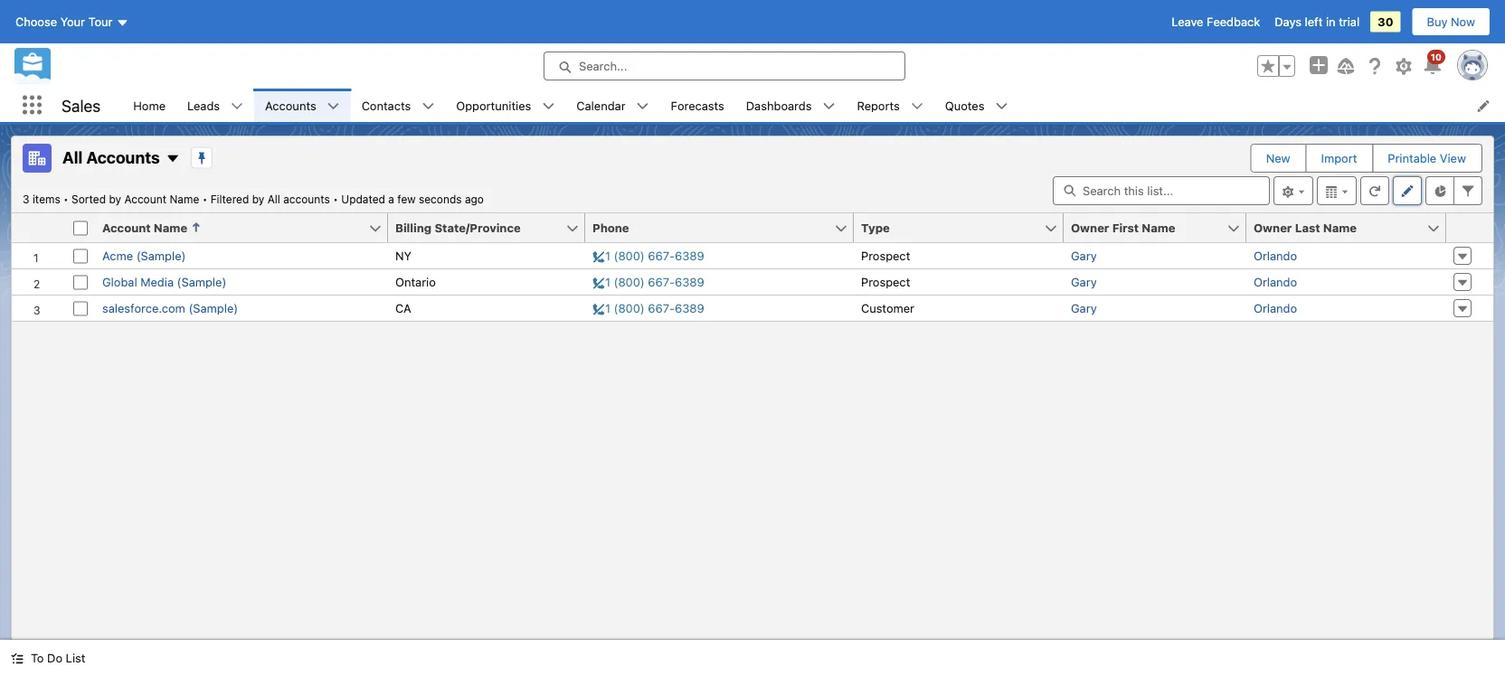 Task type: locate. For each thing, give the bounding box(es) containing it.
group
[[1258, 55, 1296, 77]]

accounts
[[265, 99, 316, 112], [86, 147, 160, 167]]

accounts
[[283, 193, 330, 205]]

1 text default image from the left
[[231, 100, 243, 113]]

choose your tour button
[[14, 7, 130, 36]]

1 vertical spatial account
[[102, 221, 151, 235]]

2 gary from the top
[[1071, 275, 1097, 289]]

0 vertical spatial (sample)
[[136, 249, 186, 263]]

0 vertical spatial account
[[124, 193, 167, 205]]

by right filtered
[[252, 193, 264, 205]]

text default image right leads
[[231, 100, 243, 113]]

1 vertical spatial gary link
[[1071, 275, 1097, 289]]

text default image inside the contacts list item
[[422, 100, 435, 113]]

2 vertical spatial gary link
[[1071, 302, 1097, 315]]

updated
[[341, 193, 385, 205]]

dashboards
[[746, 99, 812, 112]]

text default image for calendar
[[637, 100, 649, 113]]

2 vertical spatial gary
[[1071, 302, 1097, 315]]

gary link
[[1071, 249, 1097, 263], [1071, 275, 1097, 289], [1071, 302, 1097, 315]]

days left in trial
[[1275, 15, 1360, 28]]

cell inside all accounts grid
[[66, 214, 95, 243]]

calendar list item
[[566, 89, 660, 122]]

accounts up sorted
[[86, 147, 160, 167]]

orlando link
[[1254, 249, 1298, 263], [1254, 275, 1298, 289], [1254, 302, 1298, 315]]

0 horizontal spatial by
[[109, 193, 121, 205]]

1 horizontal spatial by
[[252, 193, 264, 205]]

2 orlando link from the top
[[1254, 275, 1298, 289]]

0 vertical spatial click to dial disabled image
[[593, 249, 705, 263]]

(sample) up the salesforce.com (sample)
[[177, 275, 226, 289]]

your
[[60, 15, 85, 28]]

(sample)
[[136, 249, 186, 263], [177, 275, 226, 289], [189, 302, 238, 315]]

gary link for ontario
[[1071, 275, 1097, 289]]

text default image
[[422, 100, 435, 113], [542, 100, 555, 113], [823, 100, 836, 113], [911, 100, 924, 113], [996, 100, 1008, 113], [165, 151, 180, 166], [11, 653, 24, 665]]

0 vertical spatial orlando
[[1254, 249, 1298, 263]]

(sample) up global media (sample) "link" at top
[[136, 249, 186, 263]]

3 orlando from the top
[[1254, 302, 1298, 315]]

prospect up customer
[[861, 275, 911, 289]]

a
[[388, 193, 394, 205]]

phone button
[[585, 214, 834, 242]]

1 vertical spatial accounts
[[86, 147, 160, 167]]

name
[[170, 193, 199, 205], [154, 221, 187, 235], [1142, 221, 1176, 235], [1323, 221, 1357, 235]]

text default image right calendar
[[637, 100, 649, 113]]

gary link for ny
[[1071, 249, 1097, 263]]

Search All Accounts list view. search field
[[1053, 176, 1270, 205]]

account up account name
[[124, 193, 167, 205]]

gary for ontario
[[1071, 275, 1097, 289]]

text default image right the quotes
[[996, 100, 1008, 113]]

click to dial disabled image
[[593, 249, 705, 263], [593, 275, 705, 289], [593, 302, 705, 315]]

state/province
[[435, 221, 521, 235]]

prospect
[[861, 249, 911, 263], [861, 275, 911, 289]]

2 text default image from the left
[[327, 100, 340, 113]]

gary link for ca
[[1071, 302, 1097, 315]]

reports link
[[846, 89, 911, 122]]

account name element
[[95, 214, 399, 243]]

3 gary from the top
[[1071, 302, 1097, 315]]

leads
[[187, 99, 220, 112]]

2 vertical spatial (sample)
[[189, 302, 238, 315]]

0 horizontal spatial owner
[[1071, 221, 1110, 235]]

first
[[1113, 221, 1139, 235]]

all
[[62, 147, 83, 167], [268, 193, 280, 205]]

1 horizontal spatial •
[[202, 193, 207, 205]]

1 vertical spatial (sample)
[[177, 275, 226, 289]]

do
[[47, 652, 62, 665]]

leave feedback link
[[1172, 15, 1261, 28]]

gary
[[1071, 249, 1097, 263], [1071, 275, 1097, 289], [1071, 302, 1097, 315]]

1 gary link from the top
[[1071, 249, 1097, 263]]

2 vertical spatial click to dial disabled image
[[593, 302, 705, 315]]

billing state/province
[[395, 221, 521, 235]]

printable view button
[[1374, 145, 1481, 172]]

all accounts|accounts|list view element
[[11, 136, 1495, 641]]

text default image right reports
[[911, 100, 924, 113]]

2 click to dial disabled image from the top
[[593, 275, 705, 289]]

owner left last
[[1254, 221, 1292, 235]]

text default image for leads
[[231, 100, 243, 113]]

phone
[[593, 221, 629, 235]]

text default image up all accounts status
[[165, 151, 180, 166]]

0 vertical spatial prospect
[[861, 249, 911, 263]]

1 orlando from the top
[[1254, 249, 1298, 263]]

0 horizontal spatial text default image
[[231, 100, 243, 113]]

dashboards link
[[735, 89, 823, 122]]

text default image left contacts
[[327, 100, 340, 113]]

accounts right leads "list item" at the left of the page
[[265, 99, 316, 112]]

3 items • sorted by account name • filtered by all accounts • updated a few seconds ago
[[23, 193, 484, 205]]

feedback
[[1207, 15, 1261, 28]]

0 horizontal spatial •
[[63, 193, 69, 205]]

0 vertical spatial gary
[[1071, 249, 1097, 263]]

2 vertical spatial orlando link
[[1254, 302, 1298, 315]]

owner for owner first name
[[1071, 221, 1110, 235]]

text default image inside 'reports' list item
[[911, 100, 924, 113]]

2 gary link from the top
[[1071, 275, 1097, 289]]

text default image for dashboards
[[823, 100, 836, 113]]

accounts inside "list item"
[[265, 99, 316, 112]]

(sample) down global media (sample) "link" at top
[[189, 302, 238, 315]]

1 vertical spatial click to dial disabled image
[[593, 275, 705, 289]]

3 gary link from the top
[[1071, 302, 1097, 315]]

reports
[[857, 99, 900, 112]]

None search field
[[1053, 176, 1270, 205]]

sorted
[[72, 193, 106, 205]]

1 horizontal spatial accounts
[[265, 99, 316, 112]]

1 vertical spatial orlando link
[[1254, 275, 1298, 289]]

orlando link for prospect
[[1254, 275, 1298, 289]]

orlando
[[1254, 249, 1298, 263], [1254, 275, 1298, 289], [1254, 302, 1298, 315]]

2 prospect from the top
[[861, 275, 911, 289]]

owner last name button
[[1247, 214, 1427, 242]]

text default image left calendar
[[542, 100, 555, 113]]

all accounts grid
[[12, 214, 1494, 322]]

1 orlando link from the top
[[1254, 249, 1298, 263]]

text default image inside accounts "list item"
[[327, 100, 340, 113]]

1 horizontal spatial all
[[268, 193, 280, 205]]

account inside button
[[102, 221, 151, 235]]

text default image left reports link
[[823, 100, 836, 113]]

2 horizontal spatial •
[[333, 193, 338, 205]]

•
[[63, 193, 69, 205], [202, 193, 207, 205], [333, 193, 338, 205]]

1 gary from the top
[[1071, 249, 1097, 263]]

text default image inside dashboards list item
[[823, 100, 836, 113]]

tour
[[88, 15, 113, 28]]

2 owner from the left
[[1254, 221, 1292, 235]]

type button
[[854, 214, 1044, 242]]

acme (sample) link
[[102, 249, 186, 263]]

home link
[[122, 89, 176, 122]]

1 horizontal spatial text default image
[[327, 100, 340, 113]]

by right sorted
[[109, 193, 121, 205]]

acme (sample)
[[102, 249, 186, 263]]

10
[[1431, 52, 1442, 62]]

3 orlando link from the top
[[1254, 302, 1298, 315]]

text default image for opportunities
[[542, 100, 555, 113]]

cell
[[66, 214, 95, 243]]

printable view
[[1388, 152, 1467, 165]]

action image
[[1447, 214, 1494, 242]]

text default image for accounts
[[327, 100, 340, 113]]

owner left first
[[1071, 221, 1110, 235]]

text default image inside quotes list item
[[996, 100, 1008, 113]]

owner
[[1071, 221, 1110, 235], [1254, 221, 1292, 235]]

all right accounts 'icon'
[[62, 147, 83, 167]]

2 horizontal spatial text default image
[[637, 100, 649, 113]]

• left the updated
[[333, 193, 338, 205]]

3 click to dial disabled image from the top
[[593, 302, 705, 315]]

text default image left to
[[11, 653, 24, 665]]

0 horizontal spatial accounts
[[86, 147, 160, 167]]

name down all accounts status
[[154, 221, 187, 235]]

0 horizontal spatial all
[[62, 147, 83, 167]]

prospect down type
[[861, 249, 911, 263]]

1 vertical spatial gary
[[1071, 275, 1097, 289]]

0 vertical spatial gary link
[[1071, 249, 1097, 263]]

1 prospect from the top
[[861, 249, 911, 263]]

days
[[1275, 15, 1302, 28]]

text default image inside leads "list item"
[[231, 100, 243, 113]]

1 vertical spatial orlando
[[1254, 275, 1298, 289]]

all left accounts
[[268, 193, 280, 205]]

text default image inside calendar list item
[[637, 100, 649, 113]]

1 vertical spatial all
[[268, 193, 280, 205]]

text default image right contacts
[[422, 100, 435, 113]]

1 horizontal spatial owner
[[1254, 221, 1292, 235]]

1 vertical spatial prospect
[[861, 275, 911, 289]]

name left filtered
[[170, 193, 199, 205]]

1 owner from the left
[[1071, 221, 1110, 235]]

type
[[861, 221, 890, 235]]

1 click to dial disabled image from the top
[[593, 249, 705, 263]]

• right items
[[63, 193, 69, 205]]

orlando for prospect
[[1254, 275, 1298, 289]]

last
[[1295, 221, 1321, 235]]

0 vertical spatial orlando link
[[1254, 249, 1298, 263]]

text default image inside opportunities 'list item'
[[542, 100, 555, 113]]

0 vertical spatial accounts
[[265, 99, 316, 112]]

• left filtered
[[202, 193, 207, 205]]

now
[[1451, 15, 1476, 28]]

2 orlando from the top
[[1254, 275, 1298, 289]]

3 text default image from the left
[[637, 100, 649, 113]]

text default image
[[231, 100, 243, 113], [327, 100, 340, 113], [637, 100, 649, 113]]

all accounts
[[62, 147, 160, 167]]

seconds
[[419, 193, 462, 205]]

list
[[122, 89, 1506, 122]]

sales
[[62, 96, 101, 115]]

orlando link for customer
[[1254, 302, 1298, 315]]

account up acme
[[102, 221, 151, 235]]

items
[[32, 193, 60, 205]]

ontario
[[395, 275, 436, 289]]

billing state/province element
[[388, 214, 596, 243]]

account
[[124, 193, 167, 205], [102, 221, 151, 235]]

2 vertical spatial orlando
[[1254, 302, 1298, 315]]

type element
[[854, 214, 1075, 243]]



Task type: vqa. For each thing, say whether or not it's contained in the screenshot.
Search Box within the all accounts|accounts|list view element
yes



Task type: describe. For each thing, give the bounding box(es) containing it.
printable
[[1388, 152, 1437, 165]]

global media (sample) link
[[102, 275, 226, 289]]

(sample) for salesforce.com
[[189, 302, 238, 315]]

quotes
[[945, 99, 985, 112]]

1 • from the left
[[63, 193, 69, 205]]

10 button
[[1422, 50, 1446, 77]]

contacts link
[[351, 89, 422, 122]]

global
[[102, 275, 137, 289]]

choose your tour
[[15, 15, 113, 28]]

search... button
[[544, 52, 906, 81]]

owner last name element
[[1247, 214, 1458, 243]]

click to dial disabled image for ny
[[593, 249, 705, 263]]

list
[[66, 652, 85, 665]]

left
[[1305, 15, 1323, 28]]

buy
[[1427, 15, 1448, 28]]

reports list item
[[846, 89, 934, 122]]

item number image
[[12, 214, 66, 242]]

leads link
[[176, 89, 231, 122]]

filtered
[[211, 193, 249, 205]]

salesforce.com (sample) link
[[102, 302, 238, 315]]

click to dial disabled image for ontario
[[593, 275, 705, 289]]

new button
[[1252, 145, 1305, 172]]

account name
[[102, 221, 187, 235]]

owner first name
[[1071, 221, 1176, 235]]

contacts list item
[[351, 89, 445, 122]]

text default image for reports
[[911, 100, 924, 113]]

view
[[1440, 152, 1467, 165]]

(sample) for acme
[[136, 249, 186, 263]]

leave feedback
[[1172, 15, 1261, 28]]

forecasts link
[[660, 89, 735, 122]]

billing state/province button
[[388, 214, 565, 242]]

acme
[[102, 249, 133, 263]]

buy now button
[[1412, 7, 1491, 36]]

owner for owner last name
[[1254, 221, 1292, 235]]

calendar link
[[566, 89, 637, 122]]

media
[[140, 275, 174, 289]]

name right last
[[1323, 221, 1357, 235]]

few
[[397, 193, 416, 205]]

gary for ny
[[1071, 249, 1097, 263]]

trial
[[1339, 15, 1360, 28]]

billing
[[395, 221, 432, 235]]

owner first name button
[[1064, 214, 1227, 242]]

accounts list item
[[254, 89, 351, 122]]

search...
[[579, 59, 627, 73]]

owner first name element
[[1064, 214, 1258, 243]]

text default image for quotes
[[996, 100, 1008, 113]]

3 • from the left
[[333, 193, 338, 205]]

3
[[23, 193, 29, 205]]

0 vertical spatial all
[[62, 147, 83, 167]]

name inside button
[[154, 221, 187, 235]]

prospect for ontario
[[861, 275, 911, 289]]

action element
[[1447, 214, 1494, 243]]

to
[[31, 652, 44, 665]]

item number element
[[12, 214, 66, 243]]

all accounts status
[[23, 193, 341, 205]]

to do list
[[31, 652, 85, 665]]

name right first
[[1142, 221, 1176, 235]]

account name button
[[95, 214, 368, 242]]

choose
[[15, 15, 57, 28]]

text default image inside to do list button
[[11, 653, 24, 665]]

phone element
[[585, 214, 865, 243]]

quotes list item
[[934, 89, 1019, 122]]

in
[[1326, 15, 1336, 28]]

contacts
[[362, 99, 411, 112]]

opportunities list item
[[445, 89, 566, 122]]

opportunities link
[[445, 89, 542, 122]]

forecasts
[[671, 99, 724, 112]]

salesforce.com (sample)
[[102, 302, 238, 315]]

ago
[[465, 193, 484, 205]]

list containing home
[[122, 89, 1506, 122]]

salesforce.com
[[102, 302, 185, 315]]

30
[[1378, 15, 1394, 28]]

gary for ca
[[1071, 302, 1097, 315]]

text default image for contacts
[[422, 100, 435, 113]]

2 by from the left
[[252, 193, 264, 205]]

orlando for customer
[[1254, 302, 1298, 315]]

import
[[1321, 152, 1357, 165]]

leave
[[1172, 15, 1204, 28]]

customer
[[861, 302, 915, 315]]

2 • from the left
[[202, 193, 207, 205]]

global media (sample)
[[102, 275, 226, 289]]

opportunities
[[456, 99, 531, 112]]

to do list button
[[0, 641, 96, 677]]

ca
[[395, 302, 411, 315]]

prospect for ny
[[861, 249, 911, 263]]

click to dial disabled image for ca
[[593, 302, 705, 315]]

leads list item
[[176, 89, 254, 122]]

buy now
[[1427, 15, 1476, 28]]

accounts link
[[254, 89, 327, 122]]

new
[[1266, 152, 1291, 165]]

home
[[133, 99, 166, 112]]

1 by from the left
[[109, 193, 121, 205]]

owner last name
[[1254, 221, 1357, 235]]

ny
[[395, 249, 412, 263]]

calendar
[[577, 99, 626, 112]]

dashboards list item
[[735, 89, 846, 122]]

quotes link
[[934, 89, 996, 122]]

accounts image
[[23, 144, 52, 173]]

import button
[[1307, 145, 1372, 172]]



